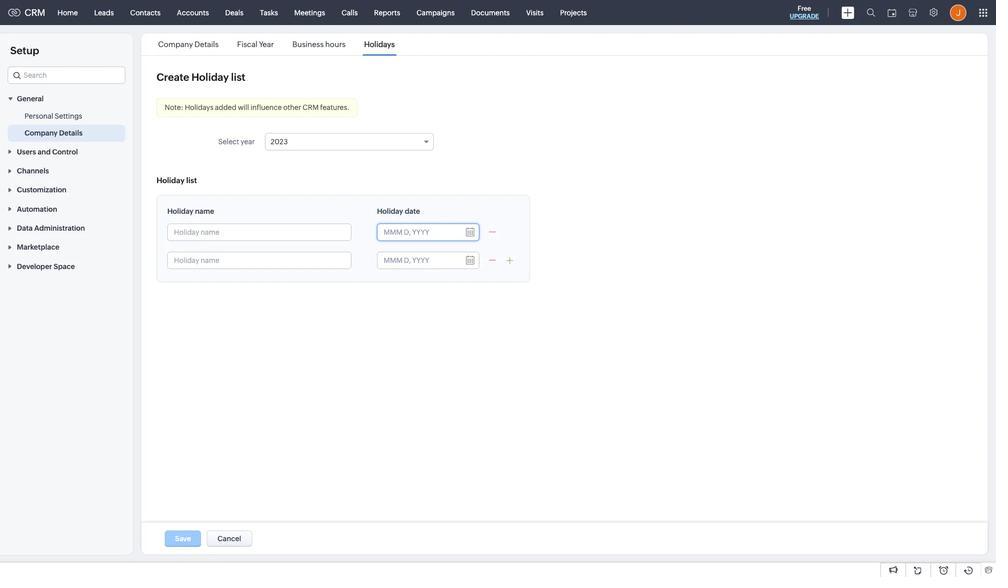 Task type: describe. For each thing, give the bounding box(es) containing it.
company inside general region
[[25, 129, 58, 137]]

0 vertical spatial company details link
[[157, 40, 220, 49]]

holiday list
[[157, 176, 197, 185]]

personal
[[25, 112, 53, 120]]

list containing company details
[[149, 33, 404, 55]]

cancel button
[[207, 531, 252, 547]]

note:
[[165, 103, 183, 112]]

0 vertical spatial company details
[[158, 40, 219, 49]]

channels
[[17, 167, 49, 175]]

marketplace
[[17, 243, 59, 251]]

personal settings link
[[25, 111, 82, 121]]

deals link
[[217, 0, 252, 25]]

reports link
[[366, 0, 408, 25]]

calls link
[[333, 0, 366, 25]]

holiday up added
[[191, 71, 229, 83]]

holiday for holiday name
[[167, 207, 193, 215]]

marketplace button
[[0, 237, 133, 257]]

projects
[[560, 8, 587, 17]]

free
[[798, 5, 811, 12]]

contacts
[[130, 8, 161, 17]]

free upgrade
[[790, 5, 819, 20]]

visits link
[[518, 0, 552, 25]]

general region
[[0, 108, 133, 142]]

note: holidays added will influence other crm features.
[[165, 103, 350, 112]]

holidays link
[[363, 40, 396, 49]]

create
[[157, 71, 189, 83]]

2023
[[271, 138, 288, 146]]

holiday for holiday date
[[377, 207, 403, 215]]

and
[[38, 148, 51, 156]]

documents
[[471, 8, 510, 17]]

0 horizontal spatial holidays
[[185, 103, 213, 112]]

business hours
[[292, 40, 346, 49]]

campaigns
[[417, 8, 455, 17]]

1 vertical spatial crm
[[303, 103, 319, 112]]

fiscal year
[[237, 40, 274, 49]]

company details inside general region
[[25, 129, 83, 137]]

name
[[195, 207, 214, 215]]

year
[[241, 138, 255, 146]]

customization button
[[0, 180, 133, 199]]

holiday date
[[377, 207, 420, 215]]

leads link
[[86, 0, 122, 25]]

setup
[[10, 45, 39, 56]]

0 horizontal spatial crm
[[25, 7, 45, 18]]

contacts link
[[122, 0, 169, 25]]

reports
[[374, 8, 400, 17]]

home link
[[49, 0, 86, 25]]

1 holiday name text field from the top
[[168, 224, 351, 240]]

holiday for holiday list
[[157, 176, 185, 185]]

2 holiday name text field from the top
[[168, 252, 351, 269]]

mmm d, yyyy text field for first holiday name text field from the bottom
[[378, 252, 459, 269]]

meetings link
[[286, 0, 333, 25]]

1 horizontal spatial list
[[231, 71, 245, 83]]

fiscal
[[237, 40, 257, 49]]



Task type: locate. For each thing, give the bounding box(es) containing it.
holiday up "holiday name" on the top left of page
[[157, 176, 185, 185]]

0 horizontal spatial company details link
[[25, 128, 83, 138]]

create menu element
[[835, 0, 861, 25]]

developer space
[[17, 262, 75, 271]]

1 mmm d, yyyy text field from the top
[[378, 224, 459, 240]]

users and control button
[[0, 142, 133, 161]]

added
[[215, 103, 236, 112]]

tasks link
[[252, 0, 286, 25]]

1 horizontal spatial company details link
[[157, 40, 220, 49]]

customization
[[17, 186, 66, 194]]

create menu image
[[842, 6, 854, 19]]

holiday
[[191, 71, 229, 83], [157, 176, 185, 185], [167, 207, 193, 215], [377, 207, 403, 215]]

other
[[283, 103, 301, 112]]

deals
[[225, 8, 243, 17]]

projects link
[[552, 0, 595, 25]]

company details link inside general region
[[25, 128, 83, 138]]

profile element
[[944, 0, 973, 25]]

data administration
[[17, 224, 85, 232]]

cancel
[[218, 535, 241, 543]]

list
[[149, 33, 404, 55]]

features.
[[320, 103, 350, 112]]

search element
[[861, 0, 882, 25]]

company
[[158, 40, 193, 49], [25, 129, 58, 137]]

0 horizontal spatial company
[[25, 129, 58, 137]]

company details link down the personal settings
[[25, 128, 83, 138]]

space
[[54, 262, 75, 271]]

1 vertical spatial company details
[[25, 129, 83, 137]]

1 horizontal spatial details
[[195, 40, 219, 49]]

control
[[52, 148, 78, 156]]

business hours link
[[291, 40, 347, 49]]

company details down accounts
[[158, 40, 219, 49]]

crm left the home link
[[25, 7, 45, 18]]

0 vertical spatial list
[[231, 71, 245, 83]]

users and control
[[17, 148, 78, 156]]

personal settings
[[25, 112, 82, 120]]

0 horizontal spatial list
[[186, 176, 197, 185]]

details down settings
[[59, 129, 83, 137]]

administration
[[34, 224, 85, 232]]

data administration button
[[0, 218, 133, 237]]

Search text field
[[8, 67, 125, 83]]

1 vertical spatial holiday name text field
[[168, 252, 351, 269]]

company details down the personal settings
[[25, 129, 83, 137]]

list up "holiday name" on the top left of page
[[186, 176, 197, 185]]

2 mmm d, yyyy text field from the top
[[378, 252, 459, 269]]

general button
[[0, 89, 133, 108]]

holiday left name
[[167, 207, 193, 215]]

search image
[[867, 8, 875, 17]]

documents link
[[463, 0, 518, 25]]

accounts link
[[169, 0, 217, 25]]

automation button
[[0, 199, 133, 218]]

date
[[405, 207, 420, 215]]

crm
[[25, 7, 45, 18], [303, 103, 319, 112]]

profile image
[[950, 4, 966, 21]]

crm right other on the top left of page
[[303, 103, 319, 112]]

details up create holiday list
[[195, 40, 219, 49]]

list
[[231, 71, 245, 83], [186, 176, 197, 185]]

select year
[[218, 138, 255, 146]]

calls
[[342, 8, 358, 17]]

1 vertical spatial company details link
[[25, 128, 83, 138]]

0 vertical spatial crm
[[25, 7, 45, 18]]

channels button
[[0, 161, 133, 180]]

0 vertical spatial details
[[195, 40, 219, 49]]

1 vertical spatial details
[[59, 129, 83, 137]]

list up "will"
[[231, 71, 245, 83]]

MMM d, yyyy text field
[[378, 224, 459, 240], [378, 252, 459, 269]]

holiday name
[[167, 207, 214, 215]]

year
[[259, 40, 274, 49]]

details
[[195, 40, 219, 49], [59, 129, 83, 137]]

automation
[[17, 205, 57, 213]]

business
[[292, 40, 324, 49]]

select
[[218, 138, 239, 146]]

visits
[[526, 8, 544, 17]]

1 vertical spatial company
[[25, 129, 58, 137]]

holidays down reports
[[364, 40, 395, 49]]

home
[[58, 8, 78, 17]]

calendar image
[[888, 8, 896, 17]]

mmm d, yyyy text field for 1st holiday name text field
[[378, 224, 459, 240]]

campaigns link
[[408, 0, 463, 25]]

accounts
[[177, 8, 209, 17]]

create holiday list
[[157, 71, 245, 83]]

company down personal
[[25, 129, 58, 137]]

upgrade
[[790, 13, 819, 20]]

holidays
[[364, 40, 395, 49], [185, 103, 213, 112]]

2023 field
[[265, 133, 434, 150]]

company details link
[[157, 40, 220, 49], [25, 128, 83, 138]]

data
[[17, 224, 33, 232]]

0 vertical spatial company
[[158, 40, 193, 49]]

developer
[[17, 262, 52, 271]]

influence
[[251, 103, 282, 112]]

0 horizontal spatial company details
[[25, 129, 83, 137]]

leads
[[94, 8, 114, 17]]

crm link
[[8, 7, 45, 18]]

hours
[[325, 40, 346, 49]]

company up create on the top
[[158, 40, 193, 49]]

will
[[238, 103, 249, 112]]

1 vertical spatial list
[[186, 176, 197, 185]]

1 vertical spatial mmm d, yyyy text field
[[378, 252, 459, 269]]

0 vertical spatial holiday name text field
[[168, 224, 351, 240]]

1 horizontal spatial company
[[158, 40, 193, 49]]

company details link down accounts
[[157, 40, 220, 49]]

holidays right note:
[[185, 103, 213, 112]]

meetings
[[294, 8, 325, 17]]

developer space button
[[0, 257, 133, 276]]

1 horizontal spatial holidays
[[364, 40, 395, 49]]

1 vertical spatial holidays
[[185, 103, 213, 112]]

users
[[17, 148, 36, 156]]

tasks
[[260, 8, 278, 17]]

company details
[[158, 40, 219, 49], [25, 129, 83, 137]]

general
[[17, 95, 44, 103]]

0 vertical spatial mmm d, yyyy text field
[[378, 224, 459, 240]]

fiscal year link
[[236, 40, 275, 49]]

1 horizontal spatial crm
[[303, 103, 319, 112]]

0 vertical spatial holidays
[[364, 40, 395, 49]]

holiday left date
[[377, 207, 403, 215]]

settings
[[55, 112, 82, 120]]

details inside general region
[[59, 129, 83, 137]]

Holiday name text field
[[168, 224, 351, 240], [168, 252, 351, 269]]

None field
[[8, 67, 125, 84]]

1 horizontal spatial company details
[[158, 40, 219, 49]]

0 horizontal spatial details
[[59, 129, 83, 137]]



Task type: vqa. For each thing, say whether or not it's contained in the screenshot.
navigation
no



